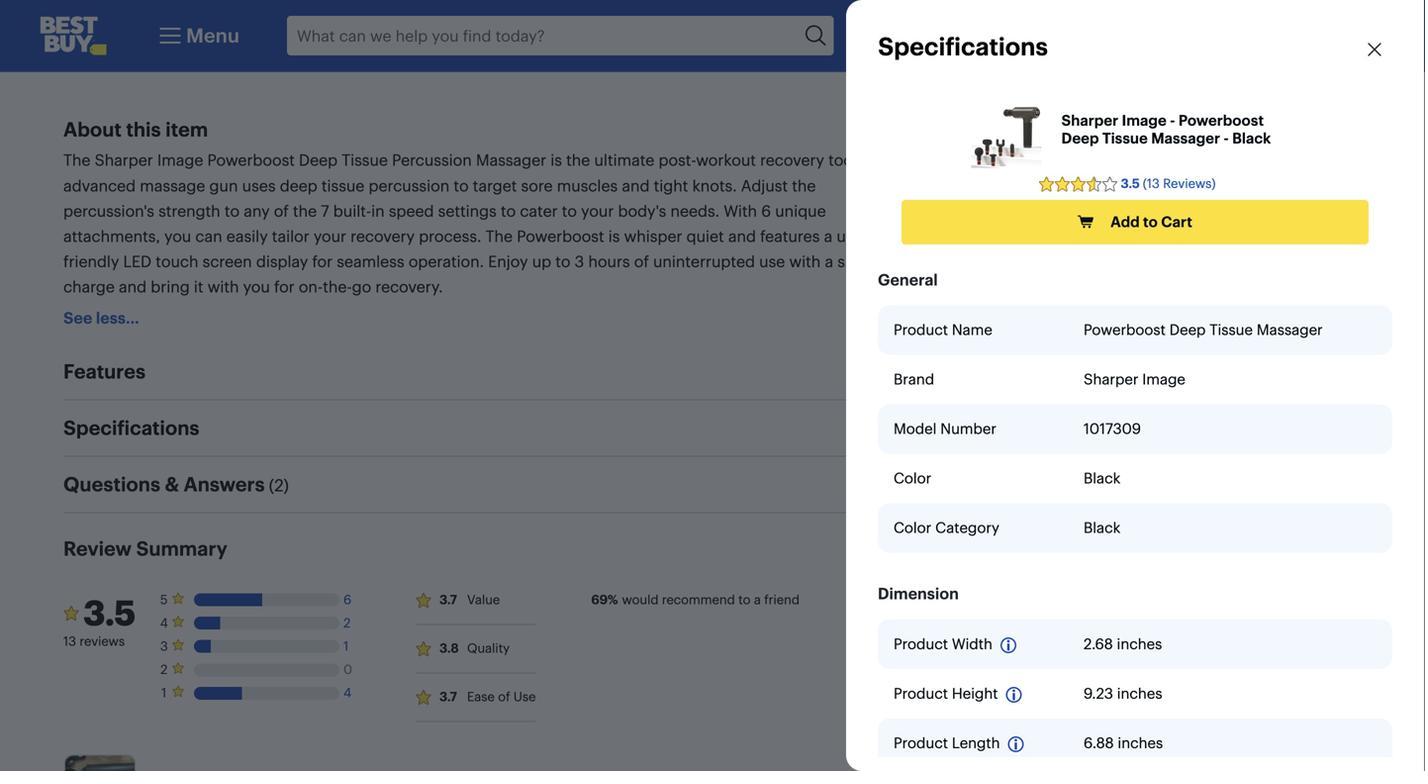 Task type: locate. For each thing, give the bounding box(es) containing it.
2
[[1056, 183, 1063, 199], [274, 475, 284, 496], [344, 615, 351, 631], [161, 662, 168, 678]]

1 vertical spatial black
[[1084, 469, 1121, 488]]

1
[[977, 105, 982, 121], [344, 639, 349, 654], [162, 685, 167, 701]]

0 horizontal spatial tissue
[[342, 151, 388, 170]]

1 horizontal spatial recovery
[[760, 151, 825, 170]]

1 horizontal spatial massager
[[1152, 129, 1221, 147]]

4 down 0 on the left
[[344, 685, 352, 701]]

summary
[[136, 536, 228, 561]]

your up add
[[1104, 183, 1131, 199]]

3.5 left (13
[[1121, 176, 1140, 192]]

tissue
[[1103, 129, 1148, 147], [342, 151, 388, 170], [1210, 321, 1253, 339]]

with
[[790, 252, 821, 271], [208, 277, 239, 297]]

0 vertical spatial 3.5
[[1121, 176, 1140, 192]]

2 horizontal spatial the
[[792, 176, 816, 195]]

2 color from the top
[[894, 519, 932, 537]]

1 vertical spatial for
[[274, 277, 295, 297]]

sharper
[[1062, 111, 1119, 130], [95, 151, 153, 170], [1084, 370, 1139, 389]]

0 vertical spatial 1
[[977, 105, 982, 121]]

4
[[160, 615, 168, 631], [344, 685, 352, 701]]

6 up 0 on the left
[[344, 592, 352, 608]]

0 horizontal spatial the
[[293, 201, 317, 221]]

see
[[63, 308, 92, 327]]

1 vertical spatial deep
[[299, 151, 338, 170]]

sharper inside the 'about this item the sharper image powerboost deep tissue percussion massager is the ultimate post-workout recovery tool. this advanced massage gun uses deep tissue percussion to target sore muscles and tight knots. adjust the percussion's strength to any of the 7 built-in speed settings to cater to your body's needs. with 6 unique attachments, you can easily tailor your recovery process. the powerboost is whisper quiet and features a user- friendly led touch screen display for seamless operation. enjoy up to 3 hours of uninterrupted use with a single charge and bring it with you for on-the-go recovery.'
[[95, 151, 153, 170]]

1 horizontal spatial of
[[498, 689, 510, 705]]

this
[[866, 151, 896, 170]]

product for product name
[[894, 321, 948, 339]]

0 vertical spatial pickup
[[977, 44, 1019, 60]]

1 horizontal spatial for
[[312, 252, 333, 271]]

tissue inside the 'about this item the sharper image powerboost deep tissue percussion massager is the ultimate post-workout recovery tool. this advanced massage gun uses deep tissue percussion to target sore muscles and tight knots. adjust the percussion's strength to any of the 7 built-in speed settings to cater to your body's needs. with 6 unique attachments, you can easily tailor your recovery process. the powerboost is whisper quiet and features a user- friendly led touch screen display for seamless operation. enjoy up to 3 hours of uninterrupted use with a single charge and bring it with you for on-the-go recovery.'
[[342, 151, 388, 170]]

0 horizontal spatial for
[[274, 277, 295, 297]]

sharper up advanced
[[95, 151, 153, 170]]

2 right answers
[[274, 475, 284, 496]]

1 horizontal spatial 3.5
[[1121, 176, 1140, 192]]

1 vertical spatial the
[[792, 176, 816, 195]]

and up body's
[[622, 176, 650, 195]]

1 horizontal spatial 1
[[344, 639, 349, 654]]

2 vertical spatial tissue
[[1210, 321, 1253, 339]]

1 vertical spatial the
[[486, 227, 513, 246]]

0 vertical spatial cart
[[1345, 23, 1386, 48]]

tight
[[654, 176, 689, 195]]

of right any
[[274, 201, 289, 221]]

2 vertical spatial inches
[[1118, 734, 1164, 752]]

image
[[1122, 111, 1167, 130], [157, 151, 203, 170], [1143, 370, 1186, 389]]

to up settings
[[454, 176, 469, 195]]

to right add
[[1144, 213, 1158, 231]]

0 vertical spatial deep
[[1062, 129, 1100, 147]]

speed
[[389, 201, 434, 221]]

1 vertical spatial recovery
[[351, 227, 415, 246]]

for up on-
[[312, 252, 333, 271]]

deep inside sharper image - powerboost deep tissue massager - black
[[1062, 129, 1100, 147]]

3.7 left value
[[440, 592, 457, 608]]

product height info image
[[1006, 687, 1022, 703]]

0 vertical spatial you
[[164, 227, 191, 246]]

0 vertical spatial specifications
[[878, 31, 1048, 62]]

a left user-
[[824, 227, 833, 246]]

image up (13
[[1122, 111, 1167, 130]]

image inside the 'about this item the sharper image powerboost deep tissue percussion massager is the ultimate post-workout recovery tool. this advanced massage gun uses deep tissue percussion to target sore muscles and tight knots. adjust the percussion's strength to any of the 7 built-in speed settings to cater to your body's needs. with 6 unique attachments, you can easily tailor your recovery process. the powerboost is whisper quiet and features a user- friendly led touch screen display for seamless operation. enjoy up to 3 hours of uninterrupted use with a single charge and bring it with you for on-the-go recovery.'
[[157, 151, 203, 170]]

close image
[[1365, 40, 1385, 59]]

1 down 5
[[162, 685, 167, 701]]

1 vertical spatial of
[[634, 252, 649, 271]]

inches right 6.88
[[1118, 734, 1164, 752]]

1 horizontal spatial 6
[[762, 201, 771, 221]]

1 left hour
[[977, 105, 982, 121]]

2 vertical spatial and
[[119, 277, 147, 297]]

1 horizontal spatial deep
[[1062, 129, 1100, 147]]

0 horizontal spatial massager
[[476, 151, 547, 170]]

1 vertical spatial color
[[894, 519, 932, 537]]

a left friend
[[754, 592, 761, 608]]

1 vertical spatial your
[[581, 201, 614, 221]]

up
[[532, 252, 552, 271]]

pickup up act
[[964, 152, 1005, 168]]

would
[[622, 592, 659, 608]]

the up unique
[[792, 176, 816, 195]]

and down led
[[119, 277, 147, 297]]

inches right 2.68
[[1117, 635, 1163, 653]]

at right "left"
[[1090, 183, 1101, 199]]

0 vertical spatial color
[[894, 469, 932, 488]]

1 product from the top
[[894, 321, 948, 339]]

2 vertical spatial massager
[[1257, 321, 1323, 339]]

to right the up on the left of page
[[556, 252, 571, 271]]

color for color category
[[894, 519, 932, 537]]

product for product height
[[894, 685, 948, 703]]

0 vertical spatial 3
[[575, 252, 584, 271]]

needs.
[[671, 201, 720, 221]]

2 horizontal spatial deep
[[1170, 321, 1206, 339]]

product left height
[[894, 685, 948, 703]]

0 vertical spatial and
[[622, 176, 650, 195]]

69
[[591, 592, 608, 608]]

1 vertical spatial you
[[243, 277, 270, 297]]

1 vertical spatial 3.5
[[83, 592, 136, 634]]

)
[[284, 475, 289, 496]]

0 horizontal spatial of
[[274, 201, 289, 221]]

massager inside the 'about this item the sharper image powerboost deep tissue percussion massager is the ultimate post-workout recovery tool. this advanced massage gun uses deep tissue percussion to target sore muscles and tight knots. adjust the percussion's strength to any of the 7 built-in speed settings to cater to your body's needs. with 6 unique attachments, you can easily tailor your recovery process. the powerboost is whisper quiet and features a user- friendly led touch screen display for seamless operation. enjoy up to 3 hours of uninterrupted use with a single charge and bring it with you for on-the-go recovery.'
[[476, 151, 547, 170]]

ease
[[467, 689, 495, 705]]

1 up 0 on the left
[[344, 639, 349, 654]]

workout
[[696, 151, 756, 170]]

at up –
[[1008, 152, 1020, 168]]

0 vertical spatial at
[[1008, 152, 1020, 168]]

2 horizontal spatial your
[[1104, 183, 1131, 199]]

ease of use
[[467, 689, 536, 705]]

-
[[1170, 111, 1176, 130], [1224, 129, 1229, 147]]

1 vertical spatial specifications
[[63, 416, 199, 440]]

is up sore
[[551, 151, 562, 170]]

product length info image
[[1009, 737, 1024, 753]]

with right it
[[208, 277, 239, 297]]

3.5 for 3.5
[[83, 592, 136, 634]]

0 horizontal spatial your
[[314, 227, 347, 246]]

to down target
[[501, 201, 516, 221]]

0 horizontal spatial 1
[[162, 685, 167, 701]]

target
[[473, 176, 517, 195]]

the up enjoy
[[486, 227, 513, 246]]

1 vertical spatial image
[[157, 151, 203, 170]]

0 horizontal spatial is
[[551, 151, 562, 170]]

0 horizontal spatial the
[[63, 151, 91, 170]]

you up touch
[[164, 227, 191, 246]]

is up hours
[[609, 227, 620, 246]]

0 horizontal spatial you
[[164, 227, 191, 246]]

deep up sharper image on the right of the page
[[1170, 321, 1206, 339]]

product up "brand"
[[894, 321, 948, 339]]

color for color
[[894, 469, 932, 488]]

3
[[575, 252, 584, 271], [160, 639, 168, 654]]

2 horizontal spatial tissue
[[1210, 321, 1253, 339]]

muscles
[[557, 176, 618, 195]]

with down features
[[790, 252, 821, 271]]

less...
[[96, 308, 139, 327]]

percussion
[[369, 176, 450, 195]]

uses
[[242, 176, 276, 195]]

2 horizontal spatial 1
[[977, 105, 982, 121]]

you
[[164, 227, 191, 246], [243, 277, 270, 297]]

1 vertical spatial cart
[[1162, 213, 1193, 231]]

is
[[551, 151, 562, 170], [609, 227, 620, 246]]

0 horizontal spatial 3.5
[[83, 592, 136, 634]]

1 vertical spatial and
[[729, 227, 756, 246]]

3.7 left ease
[[440, 689, 457, 705]]

sharper up compton
[[1062, 111, 1119, 130]]

bestbuy.com image
[[40, 16, 107, 55]]

product left length on the right
[[894, 734, 948, 752]]

product height
[[894, 685, 999, 703]]

powerboost up sharper image on the right of the page
[[1084, 321, 1166, 339]]

1 horizontal spatial 3
[[575, 252, 584, 271]]

compton button
[[1025, 152, 1082, 168]]

sharper up 1017309
[[1084, 370, 1139, 389]]

inches right 9.23
[[1118, 685, 1163, 703]]

powerboost
[[1179, 111, 1264, 130], [207, 151, 295, 170], [517, 227, 605, 246], [1084, 321, 1166, 339]]

pickup up ready
[[977, 44, 1019, 60]]

touch
[[156, 252, 199, 271]]

0 horizontal spatial and
[[119, 277, 147, 297]]

&
[[165, 472, 179, 496]]

for down display
[[274, 277, 295, 297]]

product
[[894, 321, 948, 339], [894, 635, 948, 653], [894, 685, 948, 703], [894, 734, 948, 752]]

item
[[165, 118, 208, 142]]

recovery down in
[[351, 227, 415, 246]]

store!
[[1134, 183, 1168, 199]]

0 vertical spatial massager
[[1152, 129, 1221, 147]]

the up "muscles"
[[566, 151, 590, 170]]

quiet
[[687, 227, 724, 246]]

the up advanced
[[63, 151, 91, 170]]

1 horizontal spatial at
[[1090, 183, 1101, 199]]

image up massage
[[157, 151, 203, 170]]

sharper image - powerboost deep tissue massager - black image
[[972, 107, 1042, 168]]

2 vertical spatial deep
[[1170, 321, 1206, 339]]

of left use
[[498, 689, 510, 705]]

deep up compton
[[1062, 129, 1100, 147]]

product for product width
[[894, 635, 948, 653]]

product down dimension
[[894, 635, 948, 653]]

act fast – only 2 left at your store!
[[964, 183, 1168, 199]]

inches for 6.88 inches
[[1118, 734, 1164, 752]]

color down model
[[894, 469, 932, 488]]

specifications up the questions
[[63, 416, 199, 440]]

your down 7
[[314, 227, 347, 246]]

1 horizontal spatial the
[[566, 151, 590, 170]]

0 vertical spatial black
[[1233, 129, 1272, 147]]

2 horizontal spatial and
[[729, 227, 756, 246]]

1 vertical spatial a
[[825, 252, 834, 271]]

pickup at compton
[[964, 152, 1082, 168]]

to left any
[[225, 201, 240, 221]]

of down "whisper"
[[634, 252, 649, 271]]

specifications up ready
[[878, 31, 1048, 62]]

1 horizontal spatial is
[[609, 227, 620, 246]]

friendly
[[63, 252, 119, 271]]

black inside sharper image - powerboost deep tissue massager - black
[[1233, 129, 1272, 147]]

2 inside the questions & answers ( 2 )
[[274, 475, 284, 496]]

4 product from the top
[[894, 734, 948, 752]]

ready within 1 hour
[[977, 89, 1057, 121]]

1 vertical spatial sharper
[[95, 151, 153, 170]]

1 horizontal spatial you
[[243, 277, 270, 297]]

recovery up adjust on the top
[[760, 151, 825, 170]]

the
[[63, 151, 91, 170], [486, 227, 513, 246]]

powerboost up uses
[[207, 151, 295, 170]]

cart link
[[1310, 21, 1386, 50]]

2 vertical spatial black
[[1084, 519, 1121, 537]]

3 left hours
[[575, 252, 584, 271]]

you down display
[[243, 277, 270, 297]]

0 vertical spatial 4
[[160, 615, 168, 631]]

2 horizontal spatial of
[[634, 252, 649, 271]]

your down "muscles"
[[581, 201, 614, 221]]

1 color from the top
[[894, 469, 932, 488]]

easily
[[226, 227, 268, 246]]

powerboost up the up on the left of page
[[517, 227, 605, 246]]

1 horizontal spatial tissue
[[1103, 129, 1148, 147]]

a left single
[[825, 252, 834, 271]]

0 vertical spatial image
[[1122, 111, 1167, 130]]

advanced
[[63, 176, 136, 195]]

0 vertical spatial 3.7
[[440, 592, 457, 608]]

2 3.7 from the top
[[440, 689, 457, 705]]

add
[[1111, 213, 1140, 231]]

cart
[[1345, 23, 1386, 48], [1162, 213, 1193, 231]]

to right cater
[[562, 201, 577, 221]]

and down with
[[729, 227, 756, 246]]

for
[[312, 252, 333, 271], [274, 277, 295, 297]]

and
[[622, 176, 650, 195], [729, 227, 756, 246], [119, 277, 147, 297]]

3.5 right 13 at the left of page
[[83, 592, 136, 634]]

1 vertical spatial tissue
[[342, 151, 388, 170]]

1 vertical spatial 3.7
[[440, 689, 457, 705]]

4 down 5
[[160, 615, 168, 631]]

image down powerboost deep tissue massager
[[1143, 370, 1186, 389]]

0 vertical spatial your
[[1104, 183, 1131, 199]]

image inside sharper image - powerboost deep tissue massager - black
[[1122, 111, 1167, 130]]

0 vertical spatial with
[[790, 252, 821, 271]]

sharper inside sharper image - powerboost deep tissue massager - black
[[1062, 111, 1119, 130]]

questions
[[63, 472, 160, 496]]

charge
[[63, 277, 115, 297]]

post-
[[659, 151, 696, 170]]

to left friend
[[739, 592, 751, 608]]

0 vertical spatial recovery
[[760, 151, 825, 170]]

massage
[[140, 176, 205, 195]]

1 vertical spatial 3
[[160, 639, 168, 654]]

reviews
[[80, 633, 125, 649]]

1 3.7 from the top
[[440, 592, 457, 608]]

1 vertical spatial massager
[[476, 151, 547, 170]]

2 down 5
[[161, 662, 168, 678]]

3 down 5
[[160, 639, 168, 654]]

sharper for sharper image - powerboost deep tissue massager - black
[[1062, 111, 1119, 130]]

inches
[[1117, 635, 1163, 653], [1118, 685, 1163, 703], [1118, 734, 1164, 752]]

3 product from the top
[[894, 685, 948, 703]]

powerboost up reviews)
[[1179, 111, 1264, 130]]

deep up deep
[[299, 151, 338, 170]]

color
[[894, 469, 932, 488], [894, 519, 932, 537]]

powerboost deep tissue massager
[[1084, 321, 1323, 339]]

length
[[952, 734, 1001, 752]]

of
[[274, 201, 289, 221], [634, 252, 649, 271], [498, 689, 510, 705]]

0 vertical spatial sharper
[[1062, 111, 1119, 130]]

the left 7
[[293, 201, 317, 221]]

3.5 (13 reviews)
[[1121, 176, 1216, 192]]

6 down adjust on the top
[[762, 201, 771, 221]]

features
[[63, 359, 146, 383]]

0 vertical spatial inches
[[1117, 635, 1163, 653]]

0 vertical spatial tissue
[[1103, 129, 1148, 147]]

deep
[[1062, 129, 1100, 147], [299, 151, 338, 170], [1170, 321, 1206, 339]]

category
[[936, 519, 1000, 537]]

2 product from the top
[[894, 635, 948, 653]]

a
[[824, 227, 833, 246], [825, 252, 834, 271], [754, 592, 761, 608]]

color left category
[[894, 519, 932, 537]]

1 vertical spatial is
[[609, 227, 620, 246]]



Task type: describe. For each thing, give the bounding box(es) containing it.
tissue inside sharper image - powerboost deep tissue massager - black
[[1103, 129, 1148, 147]]

massager inside sharper image - powerboost deep tissue massager - black
[[1152, 129, 1221, 147]]

reviews)
[[1164, 176, 1216, 192]]

color category
[[894, 519, 1000, 537]]

0 horizontal spatial -
[[1170, 111, 1176, 130]]

0 vertical spatial the
[[566, 151, 590, 170]]

review
[[63, 536, 132, 561]]

unique
[[775, 201, 826, 221]]

1 inside ready within 1 hour
[[977, 105, 982, 121]]

act
[[964, 183, 984, 199]]

3.7 for ease of use
[[440, 689, 457, 705]]

in
[[371, 201, 385, 221]]

tomorrow
[[1097, 104, 1158, 120]]

use
[[760, 252, 785, 271]]

cart inside button
[[1162, 213, 1193, 231]]

specifications inside button
[[63, 416, 199, 440]]

2 left "left"
[[1056, 183, 1063, 199]]

2 vertical spatial 1
[[162, 685, 167, 701]]

compton
[[1025, 152, 1082, 168]]

deep inside the 'about this item the sharper image powerboost deep tissue percussion massager is the ultimate post-workout recovery tool. this advanced massage gun uses deep tissue percussion to target sore muscles and tight knots. adjust the percussion's strength to any of the 7 built-in speed settings to cater to your body's needs. with 6 unique attachments, you can easily tailor your recovery process. the powerboost is whisper quiet and features a user- friendly led touch screen display for seamless operation. enjoy up to 3 hours of uninterrupted use with a single charge and bring it with you for on-the-go recovery.'
[[299, 151, 338, 170]]

can
[[195, 227, 222, 246]]

about this item the sharper image powerboost deep tissue percussion massager is the ultimate post-workout recovery tool. this advanced massage gun uses deep tissue percussion to target sore muscles and tight knots. adjust the percussion's strength to any of the 7 built-in speed settings to cater to your body's needs. with 6 unique attachments, you can easily tailor your recovery process. the powerboost is whisper quiet and features a user- friendly led touch screen display for seamless operation. enjoy up to 3 hours of uninterrupted use with a single charge and bring it with you for on-the-go recovery.
[[63, 118, 896, 297]]

1 horizontal spatial -
[[1224, 129, 1229, 147]]

built-
[[333, 201, 371, 221]]

quality
[[467, 640, 510, 656]]

0
[[344, 662, 352, 678]]

1 vertical spatial at
[[1090, 183, 1101, 199]]

tissue
[[322, 176, 365, 195]]

settings
[[438, 201, 497, 221]]

0 horizontal spatial 3
[[160, 639, 168, 654]]

whisper
[[624, 227, 683, 246]]

uninterrupted
[[653, 252, 755, 271]]

sharper image - powerboost deep tissue massager - black
[[1062, 111, 1272, 147]]

operation.
[[409, 252, 484, 271]]

with
[[724, 201, 757, 221]]

1017309
[[1084, 420, 1142, 438]]

product width
[[894, 635, 993, 653]]

product length
[[894, 734, 1001, 752]]

sore
[[521, 176, 553, 195]]

(13
[[1143, 176, 1160, 192]]

1 vertical spatial 4
[[344, 685, 352, 701]]

user-
[[837, 227, 874, 246]]

within
[[1017, 89, 1054, 105]]

main element
[[154, 16, 240, 55]]

tool.
[[829, 151, 862, 170]]

model number
[[894, 420, 997, 438]]

3 inside the 'about this item the sharper image powerboost deep tissue percussion massager is the ultimate post-workout recovery tool. this advanced massage gun uses deep tissue percussion to target sore muscles and tight knots. adjust the percussion's strength to any of the 7 built-in speed settings to cater to your body's needs. with 6 unique attachments, you can easily tailor your recovery process. the powerboost is whisper quiet and features a user- friendly led touch screen display for seamless operation. enjoy up to 3 hours of uninterrupted use with a single charge and bring it with you for on-the-go recovery.'
[[575, 252, 584, 271]]

dimension
[[878, 584, 959, 604]]

%
[[608, 592, 618, 608]]

black for color
[[1084, 469, 1121, 488]]

questions & answers ( 2 )
[[63, 472, 289, 496]]

tomorrow button
[[1084, 8, 1195, 138]]

2.68 inches
[[1084, 635, 1163, 653]]

value
[[467, 592, 500, 608]]

name
[[952, 321, 993, 339]]

product for product length
[[894, 734, 948, 752]]

1 horizontal spatial specifications
[[878, 31, 1048, 62]]

on-
[[299, 277, 323, 297]]

go
[[352, 277, 371, 297]]

sharper image
[[1084, 370, 1186, 389]]

1 horizontal spatial with
[[790, 252, 821, 271]]

7
[[321, 201, 329, 221]]

hour
[[985, 105, 1014, 121]]

inches for 2.68 inches
[[1117, 635, 1163, 653]]

pickup for pickup at compton
[[964, 152, 1005, 168]]

led
[[123, 252, 152, 271]]

answers
[[184, 472, 265, 496]]

features
[[760, 227, 820, 246]]

caret-right icon image
[[865, 416, 888, 440]]

product width info image
[[1001, 638, 1017, 653]]

image for sharper image
[[1143, 370, 1186, 389]]

1 horizontal spatial and
[[622, 176, 650, 195]]

black for color category
[[1084, 519, 1121, 537]]

13 reviews
[[63, 633, 125, 649]]

model
[[894, 420, 937, 438]]

friend
[[765, 592, 800, 608]]

69 % would recommend to a friend
[[591, 592, 800, 608]]

specifications button
[[63, 400, 900, 456]]

height
[[952, 685, 999, 703]]

pickup for pickup
[[977, 44, 1019, 60]]

6 inside the 'about this item the sharper image powerboost deep tissue percussion massager is the ultimate post-workout recovery tool. this advanced massage gun uses deep tissue percussion to target sore muscles and tight knots. adjust the percussion's strength to any of the 7 built-in speed settings to cater to your body's needs. with 6 unique attachments, you can easily tailor your recovery process. the powerboost is whisper quiet and features a user- friendly led touch screen display for seamless operation. enjoy up to 3 hours of uninterrupted use with a single charge and bring it with you for on-the-go recovery.'
[[762, 201, 771, 221]]

see less... button
[[63, 308, 139, 328]]

2 vertical spatial of
[[498, 689, 510, 705]]

1 horizontal spatial cart
[[1345, 23, 1386, 48]]

0 vertical spatial for
[[312, 252, 333, 271]]

–
[[1015, 183, 1022, 199]]

use
[[514, 689, 536, 705]]

3.5 for 3.5 (13 reviews)
[[1121, 176, 1140, 192]]

2.68
[[1084, 635, 1114, 653]]

Type to search. Navigate forward to hear suggestions text field
[[287, 16, 799, 55]]

0 vertical spatial the
[[63, 151, 91, 170]]

about
[[63, 118, 122, 142]]

any
[[244, 201, 270, 221]]

body's
[[618, 201, 667, 221]]

product name
[[894, 321, 993, 339]]

add to cart
[[1111, 213, 1193, 231]]

(
[[269, 475, 274, 496]]

hours
[[589, 252, 630, 271]]

recovery.
[[376, 277, 443, 297]]

enjoy
[[488, 252, 528, 271]]

0 vertical spatial a
[[824, 227, 833, 246]]

2 horizontal spatial massager
[[1257, 321, 1323, 339]]

3.7 for value
[[440, 592, 457, 608]]

1 horizontal spatial your
[[581, 201, 614, 221]]

image for sharper image - powerboost deep tissue massager - black
[[1122, 111, 1167, 130]]

9.23
[[1084, 685, 1114, 703]]

display
[[256, 252, 308, 271]]

only
[[1025, 183, 1053, 199]]

3.8 quality
[[440, 640, 510, 656]]

0 horizontal spatial recovery
[[351, 227, 415, 246]]

1 horizontal spatial the
[[486, 227, 513, 246]]

inches for 9.23 inches
[[1118, 685, 1163, 703]]

process.
[[419, 227, 482, 246]]

13
[[63, 633, 76, 649]]

6.88 inches
[[1084, 734, 1164, 752]]

to inside button
[[1144, 213, 1158, 231]]

2 up 0 on the left
[[344, 615, 351, 631]]

ready
[[977, 89, 1014, 105]]

sharper for sharper image
[[1084, 370, 1139, 389]]

the-
[[323, 277, 352, 297]]

attachments,
[[63, 227, 160, 246]]

0 horizontal spatial with
[[208, 277, 239, 297]]

3.8
[[440, 640, 459, 656]]

strength
[[158, 201, 220, 221]]

1 vertical spatial 6
[[344, 592, 352, 608]]

1 vertical spatial 1
[[344, 639, 349, 654]]

gun
[[209, 176, 238, 195]]

0 vertical spatial of
[[274, 201, 289, 221]]

tailor
[[272, 227, 310, 246]]

brand
[[894, 370, 935, 389]]

number
[[941, 420, 997, 438]]

powerboost inside sharper image - powerboost deep tissue massager - black
[[1179, 111, 1264, 130]]

review summary
[[63, 536, 228, 561]]

0 horizontal spatial 4
[[160, 615, 168, 631]]

2 vertical spatial a
[[754, 592, 761, 608]]

percussion's
[[63, 201, 154, 221]]

0 vertical spatial is
[[551, 151, 562, 170]]



Task type: vqa. For each thing, say whether or not it's contained in the screenshot.
to within button
yes



